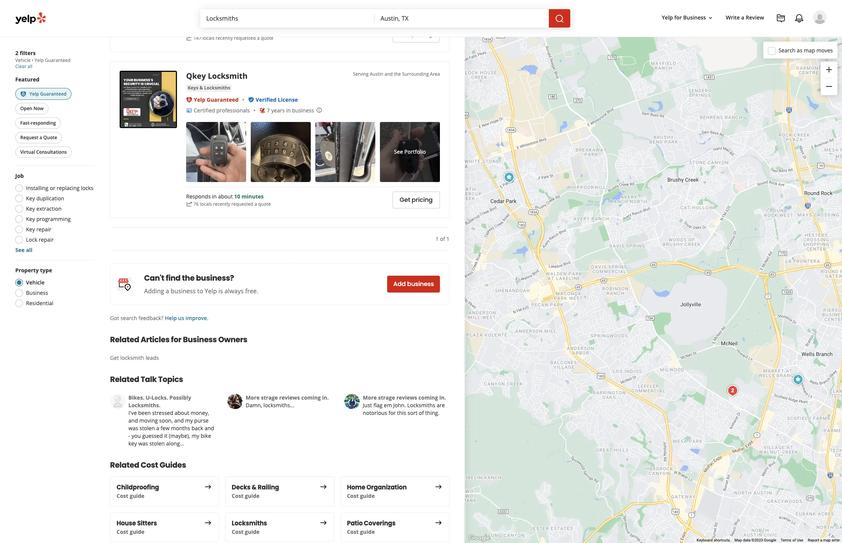 Task type: describe. For each thing, give the bounding box(es) containing it.
locals for 147
[[203, 35, 215, 41]]

just
[[363, 401, 372, 409]]

locksmiths inside qkey locksmith keys & locksmiths
[[204, 84, 230, 91]]

soon,
[[159, 417, 173, 424]]

quote
[[43, 134, 57, 141]]

fast-responding
[[20, 120, 56, 126]]

see all button
[[15, 246, 32, 254]]

key for key extraction
[[26, 205, 35, 212]]

more for damn,
[[246, 394, 260, 401]]

zoom out image
[[825, 82, 834, 91]]

verified license button
[[256, 96, 298, 103]]

patio
[[347, 519, 363, 528]]

guaranteed inside 2 filters vehicle • yelp guaranteed clear all
[[45, 57, 70, 63]]

get for 147 locals recently requested a quote
[[400, 30, 410, 38]]

a inside button
[[39, 134, 42, 141]]

1 horizontal spatial business
[[183, 334, 217, 345]]

moves
[[817, 46, 833, 54]]

10 for 76 locals recently requested a quote
[[234, 193, 240, 200]]

related talk topics
[[110, 374, 183, 385]]

bikes. u-locks. possibly locksmiths. i've been stressed about money, and moving soon, and my purse was stolen a few months back and - you guessed it (maybe), my bike key was stolen along…
[[129, 394, 214, 447]]

related for related talk topics
[[110, 374, 139, 385]]

cost guide for patio coverings
[[347, 528, 375, 535]]

user actions element
[[656, 10, 838, 57]]

search as map moves
[[779, 46, 833, 54]]

0 vertical spatial the
[[394, 71, 401, 77]]

use
[[797, 538, 804, 542]]

cost for locksmiths
[[232, 528, 244, 535]]

keyboard shortcuts
[[697, 538, 730, 542]]

minutes for 76 locals recently requested a quote
[[242, 193, 264, 200]]

keys & locksmiths link
[[186, 84, 232, 92]]

1 vertical spatial in
[[286, 107, 291, 114]]

the inside can't find the business? adding a business to yelp is always free.
[[182, 273, 195, 283]]

property
[[15, 267, 39, 274]]

guessed
[[142, 432, 163, 439]]

area
[[430, 71, 440, 77]]

1 vertical spatial business
[[26, 289, 48, 297]]

a inside bikes. u-locks. possibly locksmiths. i've been stressed about money, and moving soon, and my purse was stolen a few months back and - you guessed it (maybe), my bike key was stolen along…
[[156, 424, 159, 432]]

related cost guides
[[110, 460, 186, 470]]

& inside qkey locksmith keys & locksmiths
[[200, 84, 203, 91]]

pricing for 76 locals recently requested a quote
[[412, 196, 433, 204]]

property type
[[15, 267, 52, 274]]

Near text field
[[381, 14, 543, 23]]

railing
[[258, 483, 279, 492]]

flag
[[374, 401, 383, 409]]

147
[[194, 35, 201, 41]]

report a map error
[[808, 538, 840, 542]]

us
[[178, 314, 184, 322]]

147 locals recently requested a quote
[[194, 35, 274, 41]]

vehicle inside 2 filters vehicle • yelp guaranteed clear all
[[15, 57, 31, 63]]

key programming
[[26, 215, 71, 223]]

coming for just flag em john. locksmiths are notorious for this sort of thing.
[[419, 394, 438, 401]]

all inside 2 filters vehicle • yelp guaranteed clear all
[[28, 63, 32, 70]]

1 vertical spatial &
[[252, 483, 257, 492]]

home
[[347, 483, 365, 492]]

7 years in business
[[267, 107, 314, 114]]

business inside button
[[684, 14, 706, 21]]

childproofing
[[117, 483, 159, 492]]

map data ©2023 google
[[735, 538, 777, 542]]

locks.
[[152, 394, 168, 401]]

locksmith
[[120, 354, 144, 361]]

business?
[[196, 273, 234, 283]]

christina o. image
[[813, 10, 827, 24]]

you
[[132, 432, 141, 439]]

option group containing property type
[[13, 267, 95, 310]]

lock
[[26, 236, 37, 243]]

shortcuts
[[714, 538, 730, 542]]

john.
[[393, 401, 406, 409]]

to
[[197, 287, 203, 295]]

see portfolio
[[394, 148, 426, 155]]

1 horizontal spatial business
[[292, 107, 314, 114]]

requested for 76 locals recently requested a quote
[[232, 201, 253, 207]]

locks
[[81, 184, 94, 192]]

projects image
[[777, 14, 786, 23]]

cost for childproofing
[[117, 492, 128, 499]]

locksmiths inside "more strage reviews coming in. just flag em john. locksmiths are notorious for this sort of thing."
[[408, 401, 436, 409]]

verified
[[256, 96, 277, 103]]

organization
[[367, 483, 407, 492]]

of for 1
[[440, 235, 445, 242]]

add business
[[394, 280, 434, 288]]

and down i've
[[129, 417, 138, 424]]

guide for patio coverings
[[360, 528, 375, 535]]

help
[[165, 314, 177, 322]]

search image
[[555, 14, 564, 23]]

16 years in business v2 image
[[259, 107, 265, 113]]

responds in about 10 minutes for 147
[[186, 27, 264, 34]]

write a review link
[[723, 11, 768, 25]]

yelp for business button
[[659, 11, 717, 25]]

more strage reviews coming in. link for locksmiths...
[[246, 394, 329, 401]]

locksmiths.
[[129, 401, 161, 409]]

cost guide for decks & railing
[[232, 492, 260, 499]]

1 vertical spatial was
[[138, 440, 148, 447]]

strage for flag
[[378, 394, 395, 401]]

certified
[[194, 107, 215, 114]]

duplication
[[36, 195, 64, 202]]

error
[[832, 538, 840, 542]]

get pricing button for 147 locals recently requested a quote
[[393, 26, 440, 42]]

see portfolio link
[[380, 122, 440, 182]]

16 yelp guaranteed v2 image
[[20, 91, 26, 97]]

quote for 76 locals recently requested a quote
[[258, 201, 271, 207]]

see for see portfolio
[[394, 148, 403, 155]]

yelp inside 'featured' group
[[29, 91, 39, 97]]

get pricing for 147 locals recently requested a quote
[[400, 30, 433, 38]]

got
[[110, 314, 119, 322]]

key repair
[[26, 226, 51, 233]]

reviews for flag
[[397, 394, 417, 401]]

1 vertical spatial my
[[192, 432, 199, 439]]

minutes for 147 locals recently requested a quote
[[242, 27, 264, 34]]

this
[[397, 409, 406, 416]]

1 horizontal spatial yelp guaranteed button
[[194, 96, 239, 103]]

1 horizontal spatial yelp guaranteed
[[194, 96, 239, 103]]

24 arrow right v2 image for patio coverings
[[434, 518, 443, 528]]

bikes.
[[129, 394, 144, 401]]

qkey
[[186, 71, 206, 81]]

consultations
[[36, 149, 67, 155]]

business inside can't find the business? adding a business to yelp is always free.
[[171, 287, 196, 295]]

qkey locksmith link
[[186, 71, 248, 81]]

fast-
[[20, 120, 31, 126]]

76
[[194, 201, 199, 207]]

i've
[[129, 409, 137, 416]]

keys
[[188, 84, 198, 91]]

about for 76
[[218, 193, 233, 200]]

in. for more strage reviews coming in. just flag em john. locksmiths are notorious for this sort of thing.
[[440, 394, 446, 401]]

search
[[121, 314, 137, 322]]

more strage reviews coming in. damn, locksmiths...
[[246, 394, 329, 409]]

leads
[[146, 354, 159, 361]]

notorious
[[363, 409, 387, 416]]

more strage reviews coming in. just flag em john. locksmiths are notorious for this sort of thing.
[[363, 394, 446, 416]]

•
[[32, 57, 33, 63]]

cost for house sitters
[[117, 528, 128, 535]]

it
[[164, 432, 167, 439]]

patio coverings
[[347, 519, 396, 528]]

1 horizontal spatial locksmiths
[[232, 519, 267, 528]]

programming
[[36, 215, 71, 223]]

filters
[[20, 49, 36, 57]]

yelp guaranteed button inside 'featured' group
[[15, 88, 72, 100]]

get pricing button for 76 locals recently requested a quote
[[393, 191, 440, 208]]

cost for home organization
[[347, 492, 359, 499]]

16 certified professionals v2 image
[[186, 107, 192, 113]]

been
[[138, 409, 151, 416]]

lock repair
[[26, 236, 54, 243]]

keyboard
[[697, 538, 713, 542]]

1 vertical spatial stolen
[[149, 440, 165, 447]]

2 1 from the left
[[447, 235, 450, 242]]

sort
[[408, 409, 418, 416]]

installing
[[26, 184, 48, 192]]

and up bike
[[205, 424, 214, 432]]

get for 76 locals recently requested a quote
[[400, 196, 410, 204]]

more strage reviews coming in. link for flag
[[363, 394, 446, 401]]

or
[[50, 184, 55, 192]]

damn,
[[246, 401, 262, 409]]

related for related articles for business owners
[[110, 334, 139, 345]]

key for key programming
[[26, 215, 35, 223]]

portfolio
[[405, 148, 426, 155]]

repair for key repair
[[36, 226, 51, 233]]

are
[[437, 401, 445, 409]]

0 vertical spatial was
[[129, 424, 138, 432]]

serving austin and the surrounding area
[[353, 71, 440, 77]]

16 trending v2 image for 76
[[186, 201, 192, 207]]

2
[[15, 49, 18, 57]]

u-
[[146, 394, 152, 401]]

house sitters
[[117, 519, 157, 528]]



Task type: vqa. For each thing, say whether or not it's contained in the screenshot.
right 1
yes



Task type: locate. For each thing, give the bounding box(es) containing it.
1 vertical spatial about
[[218, 193, 233, 200]]

open now
[[20, 105, 44, 112]]

0 vertical spatial repair
[[36, 226, 51, 233]]

0 horizontal spatial 1
[[436, 235, 439, 242]]

recently
[[216, 35, 233, 41], [213, 201, 230, 207]]

decks & railing
[[232, 483, 279, 492]]

recently right 76
[[213, 201, 230, 207]]

map for error
[[824, 538, 831, 542]]

2 horizontal spatial business
[[407, 280, 434, 288]]

None search field
[[200, 9, 572, 28]]

reviews
[[279, 394, 300, 401], [397, 394, 417, 401]]

more strage reviews coming in. link up locksmiths...
[[246, 394, 329, 401]]

2 option group from the top
[[13, 267, 95, 310]]

minutes up 76 locals recently requested a quote
[[242, 193, 264, 200]]

guaranteed inside 'featured' group
[[40, 91, 67, 97]]

map right the as
[[804, 46, 816, 54]]

16 trending v2 image left 76
[[186, 201, 192, 207]]

yelp guaranteed up certified professionals at the left top of page
[[194, 96, 239, 103]]

guaranteed
[[45, 57, 70, 63], [40, 91, 67, 97], [207, 96, 239, 103]]

of inside "more strage reviews coming in. just flag em john. locksmiths are notorious for this sort of thing."
[[419, 409, 424, 416]]

featured
[[15, 76, 39, 83]]

yelp guaranteed
[[29, 91, 67, 97], [194, 96, 239, 103]]

2 horizontal spatial for
[[675, 14, 682, 21]]

more inside the more strage reviews coming in. damn, locksmiths...
[[246, 394, 260, 401]]

certified professionals
[[194, 107, 250, 114]]

1 responds in about 10 minutes from the top
[[186, 27, 264, 34]]

0 horizontal spatial more
[[246, 394, 260, 401]]

0 vertical spatial 10
[[234, 27, 240, 34]]

can't
[[144, 273, 164, 283]]

key
[[129, 440, 137, 447]]

more up damn,
[[246, 394, 260, 401]]

thing.
[[426, 409, 440, 416]]

option group
[[13, 172, 95, 254], [13, 267, 95, 310]]

2 get pricing from the top
[[400, 196, 433, 204]]

1 horizontal spatial see
[[394, 148, 403, 155]]

24 arrow right v2 image
[[204, 482, 213, 492], [319, 482, 328, 492], [434, 482, 443, 492], [319, 518, 328, 528]]

for down em
[[389, 409, 396, 416]]

type
[[40, 267, 52, 274]]

0 horizontal spatial for
[[171, 334, 182, 345]]

group
[[821, 62, 838, 95]]

guides
[[160, 460, 186, 470]]

1 vertical spatial locksmiths
[[408, 401, 436, 409]]

0 vertical spatial locksmiths
[[204, 84, 230, 91]]

0 horizontal spatial see
[[15, 246, 25, 254]]

24 arrow right v2 image for childproofing
[[204, 482, 213, 492]]

key duplication
[[26, 195, 64, 202]]

guide for decks & railing
[[245, 492, 260, 499]]

cost guide for home organization
[[347, 492, 375, 499]]

repair down key repair
[[39, 236, 54, 243]]

2 responds from the top
[[186, 193, 211, 200]]

locals right 147
[[203, 35, 215, 41]]

and up months on the bottom
[[174, 417, 184, 424]]

2 pricing from the top
[[412, 196, 433, 204]]

2 vertical spatial about
[[175, 409, 189, 416]]

related
[[110, 334, 139, 345], [110, 374, 139, 385], [110, 460, 139, 470]]

for inside "more strage reviews coming in. just flag em john. locksmiths are notorious for this sort of thing."
[[389, 409, 396, 416]]

key up lock
[[26, 226, 35, 233]]

2 24 arrow right v2 image from the left
[[434, 518, 443, 528]]

strage for locksmiths...
[[261, 394, 278, 401]]

7
[[267, 107, 270, 114]]

1 horizontal spatial for
[[389, 409, 396, 416]]

responds in about 10 minutes up 76 locals recently requested a quote
[[186, 193, 264, 200]]

requested for 147 locals recently requested a quote
[[234, 35, 256, 41]]

1 vertical spatial minutes
[[242, 193, 264, 200]]

2 vertical spatial for
[[389, 409, 396, 416]]

in right the years
[[286, 107, 291, 114]]

business down license
[[292, 107, 314, 114]]

0 vertical spatial option group
[[13, 172, 95, 254]]

1 vertical spatial responds
[[186, 193, 211, 200]]

in. inside the more strage reviews coming in. damn, locksmiths...
[[322, 394, 329, 401]]

24 arrow right v2 image for home organization
[[434, 482, 443, 492]]

business up residential
[[26, 289, 48, 297]]

10 up 147 locals recently requested a quote
[[234, 27, 240, 34]]

guide for locksmiths
[[245, 528, 260, 535]]

add business link
[[387, 276, 440, 292]]

related up bikes.
[[110, 374, 139, 385]]

repair
[[36, 226, 51, 233], [39, 236, 54, 243]]

vehicle down filters
[[15, 57, 31, 63]]

24 arrow right v2 image for locksmiths
[[319, 518, 328, 528]]

16 verified v2 image
[[248, 97, 254, 103]]

and right austin
[[385, 71, 393, 77]]

2 vertical spatial locksmiths
[[232, 519, 267, 528]]

about inside bikes. u-locks. possibly locksmiths. i've been stressed about money, and moving soon, and my purse was stolen a few months back and - you guessed it (maybe), my bike key was stolen along…
[[175, 409, 189, 416]]

stolen
[[140, 424, 155, 432], [149, 440, 165, 447]]

related for related cost guides
[[110, 460, 139, 470]]

write
[[726, 14, 740, 21]]

1 vertical spatial vehicle
[[26, 279, 45, 286]]

0 horizontal spatial in.
[[322, 394, 329, 401]]

1 24 arrow right v2 image from the left
[[204, 518, 213, 528]]

none field find
[[206, 14, 368, 23]]

3 key from the top
[[26, 215, 35, 223]]

request a quote button
[[15, 132, 62, 144]]

more up "just"
[[363, 394, 377, 401]]

0 horizontal spatial of
[[419, 409, 424, 416]]

coverings
[[364, 519, 396, 528]]

1 reviews from the left
[[279, 394, 300, 401]]

responds in about 10 minutes for 76
[[186, 193, 264, 200]]

my down back
[[192, 432, 199, 439]]

0 horizontal spatial none field
[[206, 14, 368, 23]]

map left error on the right bottom
[[824, 538, 831, 542]]

locksmiths down qkey locksmith link
[[204, 84, 230, 91]]

purse
[[194, 417, 209, 424]]

key down key duplication
[[26, 205, 35, 212]]

recently right 147
[[216, 35, 233, 41]]

0 vertical spatial &
[[200, 84, 203, 91]]

0 horizontal spatial 24 arrow right v2 image
[[204, 518, 213, 528]]

map for moves
[[804, 46, 816, 54]]

related up locksmith
[[110, 334, 139, 345]]

2 strage from the left
[[378, 394, 395, 401]]

surrounding
[[402, 71, 429, 77]]

months
[[171, 424, 190, 432]]

in up 147 locals recently requested a quote
[[212, 27, 217, 34]]

was up you in the bottom of the page
[[129, 424, 138, 432]]

guaranteed up certified professionals at the left top of page
[[207, 96, 239, 103]]

locals right 76
[[200, 201, 212, 207]]

1 vertical spatial requested
[[232, 201, 253, 207]]

1 of 1
[[436, 235, 450, 242]]

0 vertical spatial locals
[[203, 35, 215, 41]]

qkey locksmith keys & locksmiths
[[186, 71, 248, 91]]

(maybe),
[[169, 432, 190, 439]]

1 vertical spatial pricing
[[412, 196, 433, 204]]

0 vertical spatial map
[[804, 46, 816, 54]]

responds up 76
[[186, 193, 211, 200]]

is
[[219, 287, 223, 295]]

24 arrow right v2 image for house sitters
[[204, 518, 213, 528]]

1 horizontal spatial more strage reviews coming in. link
[[363, 394, 446, 401]]

virtual consultations button
[[15, 147, 72, 158]]

strage up locksmiths...
[[261, 394, 278, 401]]

cost guide for childproofing
[[117, 492, 144, 499]]

strage inside the more strage reviews coming in. damn, locksmiths...
[[261, 394, 278, 401]]

0 vertical spatial responds in about 10 minutes
[[186, 27, 264, 34]]

responds in about 10 minutes
[[186, 27, 264, 34], [186, 193, 264, 200]]

pricing for 147 locals recently requested a quote
[[412, 30, 433, 38]]

more
[[246, 394, 260, 401], [363, 394, 377, 401]]

1 vertical spatial map
[[824, 538, 831, 542]]

0 vertical spatial recently
[[216, 35, 233, 41]]

got search feedback? help us improve.
[[110, 314, 209, 322]]

business down find
[[171, 287, 196, 295]]

in. for more strage reviews coming in. damn, locksmiths...
[[322, 394, 329, 401]]

cost guide for house sitters
[[117, 528, 144, 535]]

0 vertical spatial all
[[28, 63, 32, 70]]

1 horizontal spatial strage
[[378, 394, 395, 401]]

yelp
[[662, 14, 673, 21], [35, 57, 44, 63], [29, 91, 39, 97], [194, 96, 205, 103], [205, 287, 217, 295]]

notifications image
[[795, 14, 804, 23]]

responds in about 10 minutes up 147 locals recently requested a quote
[[186, 27, 264, 34]]

open
[[20, 105, 32, 112]]

quote for 147 locals recently requested a quote
[[261, 35, 274, 41]]

info icon image
[[316, 107, 323, 113], [316, 107, 323, 113]]

yelp guaranteed up now
[[29, 91, 67, 97]]

articles
[[141, 334, 170, 345]]

recently for 76
[[213, 201, 230, 207]]

0 vertical spatial see
[[394, 148, 403, 155]]

1 vertical spatial get
[[400, 196, 410, 204]]

1 vertical spatial locals
[[200, 201, 212, 207]]

2 key from the top
[[26, 205, 35, 212]]

in.
[[322, 394, 329, 401], [440, 394, 446, 401]]

in for 76 locals recently requested a quote
[[212, 193, 217, 200]]

-
[[129, 432, 130, 439]]

1 vertical spatial option group
[[13, 267, 95, 310]]

stressed
[[152, 409, 173, 416]]

yelp inside 2 filters vehicle • yelp guaranteed clear all
[[35, 57, 44, 63]]

about up months on the bottom
[[175, 409, 189, 416]]

0 horizontal spatial more strage reviews coming in. link
[[246, 394, 329, 401]]

can't find the business? adding a business to yelp is always free.
[[144, 273, 258, 295]]

16 chevron down v2 image
[[708, 15, 714, 21]]

guide for home organization
[[360, 492, 375, 499]]

virtual
[[20, 149, 35, 155]]

all right clear
[[28, 63, 32, 70]]

coming for damn, locksmiths...
[[301, 394, 321, 401]]

feedback?
[[139, 314, 164, 322]]

1 16 trending v2 image from the top
[[186, 35, 192, 41]]

yelp inside can't find the business? adding a business to yelp is always free.
[[205, 287, 217, 295]]

2 horizontal spatial business
[[684, 14, 706, 21]]

strage up em
[[378, 394, 395, 401]]

10 up 76 locals recently requested a quote
[[234, 193, 240, 200]]

get pricing
[[400, 30, 433, 38], [400, 196, 433, 204]]

0 horizontal spatial map
[[804, 46, 816, 54]]

2 minutes from the top
[[242, 193, 264, 200]]

1 vertical spatial for
[[171, 334, 182, 345]]

2 16 trending v2 image from the top
[[186, 201, 192, 207]]

16 trending v2 image
[[186, 35, 192, 41], [186, 201, 192, 207]]

1 get pricing button from the top
[[393, 26, 440, 42]]

yelp inside button
[[662, 14, 673, 21]]

austin
[[370, 71, 384, 77]]

minutes
[[242, 27, 264, 34], [242, 193, 264, 200]]

1 vertical spatial all
[[26, 246, 32, 254]]

Find text field
[[206, 14, 368, 23]]

16 trending v2 image left 147
[[186, 35, 192, 41]]

1 related from the top
[[110, 334, 139, 345]]

featured group
[[14, 76, 95, 160]]

for left the 16 chevron down v2 icon
[[675, 14, 682, 21]]

reviews up locksmiths...
[[279, 394, 300, 401]]

always
[[225, 287, 244, 295]]

more inside "more strage reviews coming in. just flag em john. locksmiths are notorious for this sort of thing."
[[363, 394, 377, 401]]

2 more strage reviews coming in. link from the left
[[363, 394, 446, 401]]

1 minutes from the top
[[242, 27, 264, 34]]

1 10 from the top
[[234, 27, 240, 34]]

1 horizontal spatial none field
[[381, 14, 543, 23]]

strage inside "more strage reviews coming in. just flag em john. locksmiths are notorious for this sort of thing."
[[378, 394, 395, 401]]

guide for house sitters
[[130, 528, 144, 535]]

1 horizontal spatial in.
[[440, 394, 446, 401]]

0 horizontal spatial coming
[[301, 394, 321, 401]]

1 option group from the top
[[13, 172, 95, 254]]

1 horizontal spatial coming
[[419, 394, 438, 401]]

responds for 76
[[186, 193, 211, 200]]

key
[[26, 195, 35, 202], [26, 205, 35, 212], [26, 215, 35, 223], [26, 226, 35, 233]]

1 get pricing from the top
[[400, 30, 433, 38]]

stolen down guessed in the bottom left of the page
[[149, 440, 165, 447]]

1 horizontal spatial &
[[252, 483, 257, 492]]

for
[[675, 14, 682, 21], [171, 334, 182, 345], [389, 409, 396, 416]]

about up 147 locals recently requested a quote
[[218, 27, 233, 34]]

help us improve. button
[[165, 314, 209, 322]]

a inside can't find the business? adding a business to yelp is always free.
[[166, 287, 169, 295]]

all down lock
[[26, 246, 32, 254]]

option group containing job
[[13, 172, 95, 254]]

coming inside the more strage reviews coming in. damn, locksmiths...
[[301, 394, 321, 401]]

2 10 from the top
[[234, 193, 240, 200]]

the left surrounding
[[394, 71, 401, 77]]

1 strage from the left
[[261, 394, 278, 401]]

2 none field from the left
[[381, 14, 543, 23]]

key for key repair
[[26, 226, 35, 233]]

16 trending v2 image for 147
[[186, 35, 192, 41]]

0 vertical spatial related
[[110, 334, 139, 345]]

2 reviews from the left
[[397, 394, 417, 401]]

along…
[[166, 440, 184, 447]]

yelp guaranteed button up now
[[15, 88, 72, 100]]

0 vertical spatial vehicle
[[15, 57, 31, 63]]

business left the 16 chevron down v2 icon
[[684, 14, 706, 21]]

2 vertical spatial get
[[110, 354, 119, 361]]

and
[[385, 71, 393, 77], [129, 417, 138, 424], [174, 417, 184, 424], [205, 424, 214, 432]]

& right keys
[[200, 84, 203, 91]]

0 horizontal spatial &
[[200, 84, 203, 91]]

0 vertical spatial requested
[[234, 35, 256, 41]]

1 more from the left
[[246, 394, 260, 401]]

google image
[[467, 533, 492, 543]]

none field near
[[381, 14, 543, 23]]

find
[[166, 273, 181, 283]]

sitters
[[137, 519, 157, 528]]

cost for patio coverings
[[347, 528, 359, 535]]

review
[[746, 14, 765, 21]]

keys & locksmiths button
[[186, 84, 232, 92]]

guide
[[130, 492, 144, 499], [245, 492, 260, 499], [360, 492, 375, 499], [130, 528, 144, 535], [245, 528, 260, 535], [360, 528, 375, 535]]

get
[[400, 30, 410, 38], [400, 196, 410, 204], [110, 354, 119, 361]]

professionals
[[217, 107, 250, 114]]

2 coming from the left
[[419, 394, 438, 401]]

©2023
[[752, 538, 764, 542]]

guaranteed up now
[[40, 91, 67, 97]]

yelp guaranteed button up certified professionals at the left top of page
[[194, 96, 239, 103]]

of for terms
[[793, 538, 796, 542]]

coming inside "more strage reviews coming in. just flag em john. locksmiths are notorious for this sort of thing."
[[419, 394, 438, 401]]

replacing
[[57, 184, 80, 192]]

vehicle down property type
[[26, 279, 45, 286]]

1 vertical spatial quote
[[258, 201, 271, 207]]

minutes up 147 locals recently requested a quote
[[242, 27, 264, 34]]

1 horizontal spatial of
[[440, 235, 445, 242]]

2 in. from the left
[[440, 394, 446, 401]]

1 responds from the top
[[186, 27, 211, 34]]

1 vertical spatial 16 trending v2 image
[[186, 201, 192, 207]]

about up 76 locals recently requested a quote
[[218, 193, 233, 200]]

google
[[764, 538, 777, 542]]

1 horizontal spatial reviews
[[397, 394, 417, 401]]

in up 76 locals recently requested a quote
[[212, 193, 217, 200]]

0 vertical spatial 16 trending v2 image
[[186, 35, 192, 41]]

see for see all
[[15, 246, 25, 254]]

reviews inside "more strage reviews coming in. just flag em john. locksmiths are notorious for this sort of thing."
[[397, 394, 417, 401]]

1 in. from the left
[[322, 394, 329, 401]]

2 horizontal spatial locksmiths
[[408, 401, 436, 409]]

1 key from the top
[[26, 195, 35, 202]]

yelp guaranteed inside 'featured' group
[[29, 91, 67, 97]]

2 vertical spatial of
[[793, 538, 796, 542]]

see
[[394, 148, 403, 155], [15, 246, 25, 254]]

1 coming from the left
[[301, 394, 321, 401]]

1 vertical spatial see
[[15, 246, 25, 254]]

2 vertical spatial in
[[212, 193, 217, 200]]

0 horizontal spatial business
[[26, 289, 48, 297]]

related down key
[[110, 460, 139, 470]]

key up key repair
[[26, 215, 35, 223]]

write a review
[[726, 14, 765, 21]]

& right decks
[[252, 483, 257, 492]]

zoom in image
[[825, 65, 834, 74]]

0 vertical spatial minutes
[[242, 27, 264, 34]]

locals for 76
[[200, 201, 212, 207]]

24 arrow right v2 image for decks & railing
[[319, 482, 328, 492]]

0 horizontal spatial locksmiths
[[204, 84, 230, 91]]

1 pricing from the top
[[412, 30, 433, 38]]

0 vertical spatial my
[[185, 417, 193, 424]]

0 vertical spatial responds
[[186, 27, 211, 34]]

my up back
[[185, 417, 193, 424]]

prestige mobile locksmith image
[[725, 383, 741, 398], [725, 383, 741, 398]]

None field
[[206, 14, 368, 23], [381, 14, 543, 23]]

bikes. u-locks. possibly locksmiths. link
[[129, 394, 191, 409]]

2 filters vehicle • yelp guaranteed clear all
[[15, 49, 70, 70]]

2 get pricing button from the top
[[393, 191, 440, 208]]

1 vertical spatial the
[[182, 273, 195, 283]]

0 vertical spatial for
[[675, 14, 682, 21]]

the right find
[[182, 273, 195, 283]]

for inside button
[[675, 14, 682, 21]]

4 key from the top
[[26, 226, 35, 233]]

1 vertical spatial of
[[419, 409, 424, 416]]

locksmiths up sort
[[408, 401, 436, 409]]

was down you in the bottom of the page
[[138, 440, 148, 447]]

0 vertical spatial in
[[212, 27, 217, 34]]

0 vertical spatial pricing
[[412, 30, 433, 38]]

money,
[[191, 409, 209, 416]]

get pricing for 76 locals recently requested a quote
[[400, 196, 433, 204]]

talk
[[141, 374, 157, 385]]

cobra locksmith image
[[502, 170, 517, 185], [502, 170, 517, 185]]

guaranteed right •
[[45, 57, 70, 63]]

1 vertical spatial recently
[[213, 201, 230, 207]]

in for 147 locals recently requested a quote
[[212, 27, 217, 34]]

repair for lock repair
[[39, 236, 54, 243]]

see left portfolio
[[394, 148, 403, 155]]

0 horizontal spatial reviews
[[279, 394, 300, 401]]

1 horizontal spatial 1
[[447, 235, 450, 242]]

em
[[384, 401, 392, 409]]

0 vertical spatial get
[[400, 30, 410, 38]]

reviews for locksmiths...
[[279, 394, 300, 401]]

locksmiths...
[[264, 401, 294, 409]]

1 horizontal spatial the
[[394, 71, 401, 77]]

bike
[[201, 432, 211, 439]]

24 arrow right v2 image
[[204, 518, 213, 528], [434, 518, 443, 528]]

key down installing
[[26, 195, 35, 202]]

verified license
[[256, 96, 298, 103]]

qkey locksmith image
[[791, 372, 806, 387], [791, 372, 806, 387]]

business right add
[[407, 280, 434, 288]]

cost guide for locksmiths
[[232, 528, 260, 535]]

1 horizontal spatial 24 arrow right v2 image
[[434, 518, 443, 528]]

2 more from the left
[[363, 394, 377, 401]]

cost for decks & railing
[[232, 492, 244, 499]]

key for key duplication
[[26, 195, 35, 202]]

1 vertical spatial responds in about 10 minutes
[[186, 193, 264, 200]]

guide for childproofing
[[130, 492, 144, 499]]

iconyelpguaranteedbadgesmall image
[[186, 97, 192, 103], [186, 97, 192, 103]]

map region
[[401, 0, 843, 543]]

more for just
[[363, 394, 377, 401]]

few
[[161, 424, 170, 432]]

extraction
[[36, 205, 62, 212]]

0 vertical spatial quote
[[261, 35, 274, 41]]

repair up "lock repair"
[[36, 226, 51, 233]]

see up property
[[15, 246, 25, 254]]

locksmiths
[[204, 84, 230, 91], [408, 401, 436, 409], [232, 519, 267, 528]]

reviews up john.
[[397, 394, 417, 401]]

0 horizontal spatial yelp guaranteed
[[29, 91, 67, 97]]

0 vertical spatial of
[[440, 235, 445, 242]]

reviews inside the more strage reviews coming in. damn, locksmiths...
[[279, 394, 300, 401]]

3 related from the top
[[110, 460, 139, 470]]

1 1 from the left
[[436, 235, 439, 242]]

2 related from the top
[[110, 374, 139, 385]]

2 horizontal spatial of
[[793, 538, 796, 542]]

about
[[218, 27, 233, 34], [218, 193, 233, 200], [175, 409, 189, 416]]

0 vertical spatial stolen
[[140, 424, 155, 432]]

qkey locksmith image
[[120, 71, 177, 128]]

about for 147
[[218, 27, 233, 34]]

1 vertical spatial related
[[110, 374, 139, 385]]

1 none field from the left
[[206, 14, 368, 23]]

responds up 147
[[186, 27, 211, 34]]

serving
[[353, 71, 369, 77]]

more strage reviews coming in. link up john.
[[363, 394, 446, 401]]

2 responds in about 10 minutes from the top
[[186, 193, 264, 200]]

recently for 147
[[216, 35, 233, 41]]

responds for 147
[[186, 27, 211, 34]]

10 for 147 locals recently requested a quote
[[234, 27, 240, 34]]

2 vertical spatial business
[[183, 334, 217, 345]]

1 horizontal spatial map
[[824, 538, 831, 542]]

locksmiths down decks & railing
[[232, 519, 267, 528]]

for right articles
[[171, 334, 182, 345]]

get pricing button
[[393, 26, 440, 42], [393, 191, 440, 208]]

1 vertical spatial repair
[[39, 236, 54, 243]]

stolen down moving
[[140, 424, 155, 432]]

business down improve.
[[183, 334, 217, 345]]

in. inside "more strage reviews coming in. just flag em john. locksmiths are notorious for this sort of thing."
[[440, 394, 446, 401]]

1 more strage reviews coming in. link from the left
[[246, 394, 329, 401]]

1 horizontal spatial more
[[363, 394, 377, 401]]



